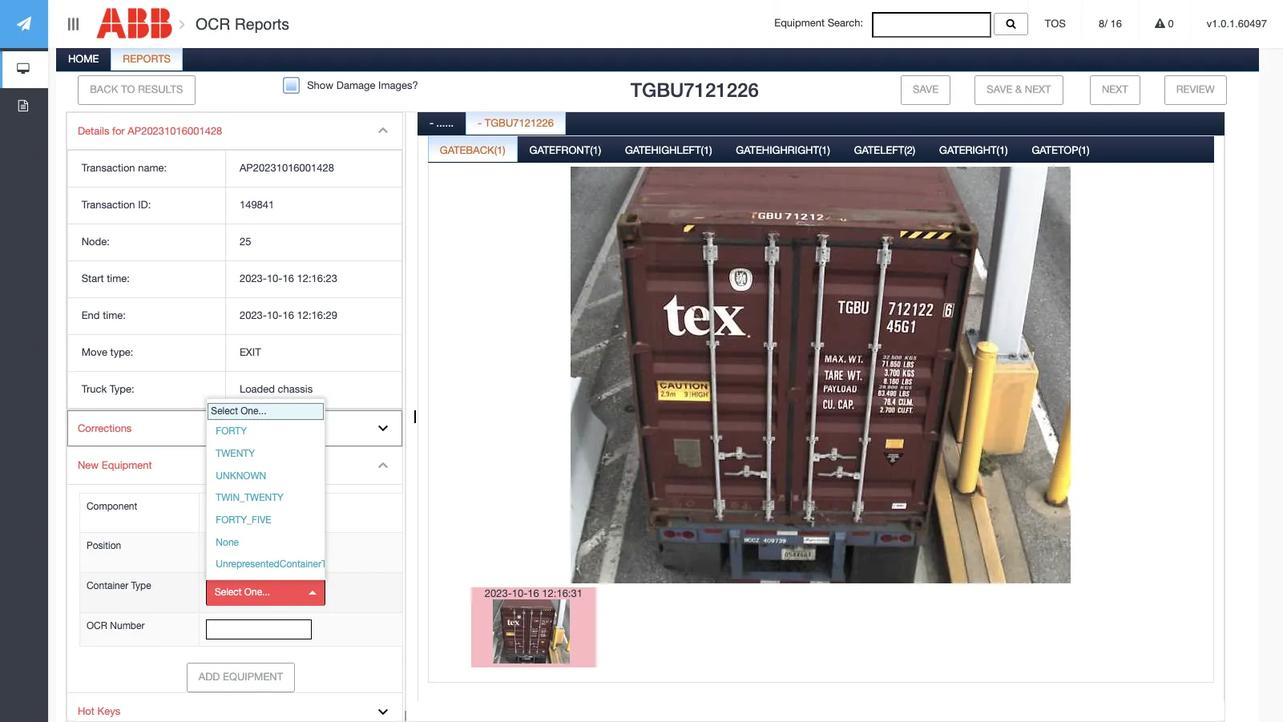 Task type: vqa. For each thing, say whether or not it's contained in the screenshot.


Task type: locate. For each thing, give the bounding box(es) containing it.
10-
[[267, 273, 282, 285], [267, 309, 282, 321], [512, 587, 528, 599]]

1 horizontal spatial ocr
[[196, 15, 230, 33]]

none text field inside menu item
[[206, 620, 312, 640]]

next button
[[1090, 75, 1140, 105]]

0 horizontal spatial -
[[430, 117, 434, 129]]

None text field
[[206, 620, 312, 640]]

1 vertical spatial ocr
[[87, 620, 107, 632]]

16
[[1111, 18, 1122, 30], [282, 273, 294, 285], [282, 309, 294, 321], [528, 587, 539, 599]]

unrepresentedcontainertype
[[216, 559, 342, 570]]

start time:
[[81, 273, 130, 285]]

equipment left search:
[[774, 17, 825, 29]]

0 vertical spatial tgbu7121226
[[631, 78, 759, 101]]

0 horizontal spatial ocr
[[87, 620, 107, 632]]

next down "8/ 16" dropdown button
[[1102, 83, 1128, 95]]

16 left 12:16:31
[[528, 587, 539, 599]]

1 horizontal spatial next
[[1102, 83, 1128, 95]]

8/ 16
[[1099, 18, 1122, 30]]

- for - ......
[[430, 117, 434, 129]]

10- left 12:16:31
[[512, 587, 528, 599]]

0 vertical spatial time:
[[107, 273, 130, 285]]

move
[[81, 346, 107, 358]]

transaction for transaction name:
[[81, 162, 135, 174]]

0 horizontal spatial save
[[913, 83, 939, 95]]

ap20231016001428
[[128, 125, 222, 137], [240, 162, 334, 174]]

16 left the 12:16:23
[[282, 273, 294, 285]]

- ......
[[430, 117, 454, 129]]

list box
[[207, 421, 342, 576]]

save up gateleft(2)
[[913, 83, 939, 95]]

1 - from the left
[[430, 117, 434, 129]]

gateback(1)
[[440, 144, 506, 156]]

gatehighright(1) link
[[725, 135, 841, 167]]

1 horizontal spatial reports
[[235, 15, 289, 33]]

tgbu7121226 up gatefront(1)
[[485, 117, 554, 129]]

ocr inside tgbu7121226 tab list
[[87, 620, 107, 632]]

forty
[[216, 426, 247, 437]]

tab list
[[418, 108, 1225, 722], [428, 135, 1214, 722]]

0 vertical spatial 2023-
[[240, 273, 267, 285]]

10- down 2023-10-16 12:16:23
[[267, 309, 282, 321]]

truck
[[81, 383, 107, 395]]

save button
[[901, 75, 951, 105]]

0 vertical spatial ocr
[[196, 15, 230, 33]]

- for - tgbu7121226
[[478, 117, 482, 129]]

save inside button
[[913, 83, 939, 95]]

0 vertical spatial 10-
[[267, 273, 282, 285]]

2 horizontal spatial equipment
[[774, 17, 825, 29]]

corrections
[[78, 422, 132, 434]]

next right the &
[[1025, 83, 1051, 95]]

16 for 2023-10-16 12:16:29
[[282, 309, 294, 321]]

2 vertical spatial 2023-
[[485, 587, 512, 599]]

for
[[112, 125, 125, 137]]

one... down loaded
[[241, 405, 267, 417]]

1 horizontal spatial save
[[987, 83, 1013, 95]]

0 horizontal spatial reports
[[123, 53, 171, 65]]

to
[[121, 83, 135, 95]]

16 left 12:16:29
[[282, 309, 294, 321]]

menu
[[66, 112, 403, 722]]

save left the &
[[987, 83, 1013, 95]]

- up gateback(1)
[[478, 117, 482, 129]]

gateright(1) link
[[928, 135, 1019, 167]]

1 vertical spatial tgbu7121226
[[485, 117, 554, 129]]

1 horizontal spatial -
[[478, 117, 482, 129]]

2023- left 12:16:31
[[485, 587, 512, 599]]

transaction up the transaction id: on the top left
[[81, 162, 135, 174]]

equipment for new equipment
[[102, 459, 152, 471]]

0 horizontal spatial ap20231016001428
[[128, 125, 222, 137]]

forty_five option
[[207, 510, 325, 532]]

2 save from the left
[[987, 83, 1013, 95]]

container type
[[87, 581, 151, 592]]

transaction
[[81, 162, 135, 174], [81, 199, 135, 211]]

0
[[1165, 18, 1174, 30]]

2 vertical spatial equipment
[[223, 671, 283, 683]]

move type:
[[81, 346, 133, 358]]

twin_twenty option
[[207, 488, 325, 510]]

type
[[131, 581, 151, 592]]

149841
[[240, 199, 274, 211]]

1 vertical spatial 10-
[[267, 309, 282, 321]]

1 vertical spatial 2023-
[[240, 309, 267, 321]]

time: right end
[[103, 309, 126, 321]]

none
[[216, 537, 239, 548]]

0 vertical spatial transaction
[[81, 162, 135, 174]]

1 horizontal spatial ap20231016001428
[[240, 162, 334, 174]]

equipment for add equipment
[[223, 671, 283, 683]]

gateright(1)
[[939, 144, 1008, 156]]

None field
[[872, 12, 991, 38]]

1 vertical spatial equipment
[[102, 459, 152, 471]]

one... down unrepresentedcontainertype option
[[244, 587, 270, 598]]

equipment
[[774, 17, 825, 29], [102, 459, 152, 471], [223, 671, 283, 683]]

16 for 2023-10-16 12:16:23
[[282, 273, 294, 285]]

new equipment
[[78, 459, 152, 471]]

1 vertical spatial select one...
[[215, 587, 270, 598]]

chassis
[[278, 383, 313, 395]]

1 horizontal spatial equipment
[[223, 671, 283, 683]]

2023-
[[240, 273, 267, 285], [240, 309, 267, 321], [485, 587, 512, 599]]

next
[[1025, 83, 1051, 95], [1102, 83, 1128, 95]]

gatehighleft(1)
[[625, 144, 712, 156]]

25
[[240, 236, 251, 248]]

1 save from the left
[[913, 83, 939, 95]]

time: for start time:
[[107, 273, 130, 285]]

equipment right new
[[102, 459, 152, 471]]

ap20231016001428 up the name:
[[128, 125, 222, 137]]

ocr
[[196, 15, 230, 33], [87, 620, 107, 632]]

2 - from the left
[[478, 117, 482, 129]]

2 next from the left
[[1102, 83, 1128, 95]]

twenty option
[[207, 443, 325, 465]]

review button
[[1164, 75, 1227, 105]]

transaction left the id:
[[81, 199, 135, 211]]

gatehighleft(1) link
[[614, 135, 723, 167]]

1 menu item from the top
[[67, 113, 402, 410]]

save
[[913, 83, 939, 95], [987, 83, 1013, 95]]

loaded chassis
[[240, 383, 313, 395]]

10- for 12:16:29
[[267, 309, 282, 321]]

save inside "button"
[[987, 83, 1013, 95]]

add equipment
[[199, 671, 283, 683]]

home
[[68, 53, 99, 65]]

select
[[211, 405, 238, 417], [215, 587, 242, 598]]

1 vertical spatial time:
[[103, 309, 126, 321]]

v1.0.1.60497
[[1207, 18, 1267, 30]]

tgbu7121226 up gatehighleft(1) on the top of page
[[631, 78, 759, 101]]

- left ...... at the left of the page
[[430, 117, 434, 129]]

one...
[[241, 405, 267, 417], [244, 587, 270, 598]]

row group
[[68, 151, 402, 409]]

0 horizontal spatial tgbu7121226
[[485, 117, 554, 129]]

tos
[[1045, 18, 1066, 30]]

select down none
[[215, 587, 242, 598]]

0 vertical spatial menu item
[[67, 113, 402, 410]]

menu item
[[67, 113, 402, 410], [67, 447, 403, 693]]

warning image
[[1155, 18, 1165, 29]]

select one... down unrepresentedcontainertype option
[[215, 587, 270, 598]]

2 transaction from the top
[[81, 199, 135, 211]]

navigation
[[0, 0, 48, 125]]

10- up 2023-10-16 12:16:29
[[267, 273, 282, 285]]

menu containing details for ap20231016001428
[[66, 112, 403, 722]]

2023- up the exit
[[240, 309, 267, 321]]

number
[[110, 620, 145, 632]]

1 vertical spatial transaction
[[81, 199, 135, 211]]

1 next from the left
[[1025, 83, 1051, 95]]

save & next button
[[975, 75, 1063, 105]]

select one...
[[211, 405, 267, 417], [215, 587, 270, 598]]

equipment up hot keys link
[[223, 671, 283, 683]]

ocr number
[[87, 620, 145, 632]]

show damage images?
[[307, 79, 418, 91]]

- tgbu7121226
[[478, 117, 554, 129]]

home link
[[57, 44, 110, 76]]

select up forty
[[211, 405, 238, 417]]

row group containing transaction name:
[[68, 151, 402, 409]]

2 vertical spatial 10-
[[512, 587, 528, 599]]

tgbu7121226
[[631, 78, 759, 101], [485, 117, 554, 129]]

time: right start
[[107, 273, 130, 285]]

menu item containing new equipment
[[67, 447, 403, 693]]

position
[[87, 541, 121, 552]]

gateback(1) link
[[429, 135, 517, 167]]

2 menu item from the top
[[67, 447, 403, 693]]

16 right 8/
[[1111, 18, 1122, 30]]

ap20231016001428 up 149841
[[240, 162, 334, 174]]

1 vertical spatial reports
[[123, 53, 171, 65]]

back to results
[[90, 83, 183, 95]]

details for ap20231016001428
[[78, 125, 222, 137]]

select one... up forty
[[211, 405, 267, 417]]

0 vertical spatial equipment
[[774, 17, 825, 29]]

ocr for ocr number
[[87, 620, 107, 632]]

details for ap20231016001428 link
[[67, 113, 402, 150]]

1 transaction from the top
[[81, 162, 135, 174]]

12:16:29
[[297, 309, 338, 321]]

reports
[[235, 15, 289, 33], [123, 53, 171, 65]]

1 vertical spatial one...
[[244, 587, 270, 598]]

id:
[[138, 199, 151, 211]]

loaded
[[240, 383, 275, 395]]

0 horizontal spatial equipment
[[102, 459, 152, 471]]

2023- for 2023-10-16 12:16:31
[[485, 587, 512, 599]]

1 vertical spatial menu item
[[67, 447, 403, 693]]

0 horizontal spatial next
[[1025, 83, 1051, 95]]

1 vertical spatial select
[[215, 587, 242, 598]]

2023- down 25
[[240, 273, 267, 285]]

tab list containing - ......
[[418, 108, 1225, 722]]

equipment inside button
[[223, 671, 283, 683]]

0 vertical spatial one...
[[241, 405, 267, 417]]



Task type: describe. For each thing, give the bounding box(es) containing it.
2023- for 2023-10-16 12:16:23
[[240, 273, 267, 285]]

search image
[[1006, 18, 1016, 29]]

&
[[1016, 83, 1022, 95]]

12:16:23
[[297, 273, 338, 285]]

node:
[[81, 236, 110, 248]]

component
[[87, 501, 137, 512]]

twenty
[[216, 448, 255, 459]]

10- for 12:16:31
[[512, 587, 528, 599]]

transaction id:
[[81, 199, 151, 211]]

details
[[78, 125, 109, 137]]

hot keys
[[78, 705, 120, 717]]

unknown option
[[207, 465, 325, 488]]

2023-10-16 12:16:29
[[240, 309, 338, 321]]

gatehighright(1)
[[736, 144, 830, 156]]

add equipment button
[[187, 663, 295, 693]]

menu inside tgbu7121226 tab list
[[66, 112, 403, 722]]

search:
[[828, 17, 863, 29]]

select one... list box
[[206, 580, 326, 606]]

bars image
[[66, 18, 80, 30]]

results
[[138, 83, 183, 95]]

transaction name:
[[81, 162, 167, 174]]

save & next
[[987, 83, 1051, 95]]

10- for 12:16:23
[[267, 273, 282, 285]]

tab list containing gateback(1)
[[428, 135, 1214, 722]]

0 vertical spatial select
[[211, 405, 238, 417]]

type:
[[110, 383, 134, 395]]

2023- for 2023-10-16 12:16:29
[[240, 309, 267, 321]]

select one... inside list box
[[215, 587, 270, 598]]

next inside "button"
[[1025, 83, 1051, 95]]

new equipment link
[[67, 447, 402, 485]]

hot
[[78, 705, 95, 717]]

2023-10-16 12:16:23
[[240, 273, 338, 285]]

equipment search:
[[774, 17, 872, 29]]

save for save
[[913, 83, 939, 95]]

0 vertical spatial reports
[[235, 15, 289, 33]]

corrections link
[[67, 410, 402, 447]]

unknown
[[216, 470, 266, 481]]

twin_twenty
[[216, 492, 284, 504]]

start
[[81, 273, 104, 285]]

none option
[[207, 532, 325, 554]]

menu item containing details for ap20231016001428
[[67, 113, 402, 410]]

0 button
[[1139, 0, 1190, 48]]

16 inside dropdown button
[[1111, 18, 1122, 30]]

next inside button
[[1102, 83, 1128, 95]]

gatefront(1)
[[529, 144, 601, 156]]

show
[[307, 79, 334, 91]]

damage
[[336, 79, 375, 91]]

v1.0.1.60497 button
[[1191, 0, 1283, 48]]

0 vertical spatial ap20231016001428
[[128, 125, 222, 137]]

truck type:
[[81, 383, 134, 395]]

keys
[[97, 705, 120, 717]]

images?
[[378, 79, 418, 91]]

transaction for transaction id:
[[81, 199, 135, 211]]

tos button
[[1029, 0, 1082, 48]]

save for save & next
[[987, 83, 1013, 95]]

gateleft(2) link
[[843, 135, 927, 167]]

end
[[81, 309, 100, 321]]

forty_five
[[216, 515, 271, 526]]

8/
[[1099, 18, 1108, 30]]

1 vertical spatial ap20231016001428
[[240, 162, 334, 174]]

reports link
[[112, 44, 182, 76]]

back
[[90, 83, 118, 95]]

list box containing forty
[[207, 421, 342, 576]]

row group inside menu item
[[68, 151, 402, 409]]

new
[[78, 459, 99, 471]]

name:
[[138, 162, 167, 174]]

review
[[1176, 83, 1215, 95]]

one... inside list box
[[244, 587, 270, 598]]

add
[[199, 671, 220, 683]]

- tgbu7121226 link
[[467, 108, 565, 140]]

end time:
[[81, 309, 126, 321]]

gatefront(1) link
[[518, 135, 612, 167]]

gatetop(1)
[[1032, 144, 1090, 156]]

back to results button
[[78, 75, 195, 105]]

12:16:31
[[542, 587, 583, 599]]

select inside list box
[[215, 587, 242, 598]]

tgbu7121226 tab list
[[54, 44, 1259, 722]]

reports inside tgbu7121226 tab list
[[123, 53, 171, 65]]

1 horizontal spatial tgbu7121226
[[631, 78, 759, 101]]

8/ 16 button
[[1083, 0, 1138, 48]]

hot keys link
[[67, 693, 402, 722]]

gatetop(1) link
[[1021, 135, 1101, 167]]

......
[[436, 117, 454, 129]]

container
[[87, 581, 128, 592]]

time: for end time:
[[103, 309, 126, 321]]

exit
[[240, 346, 261, 358]]

- ...... link
[[418, 108, 465, 140]]

tgbu7121226 inside tab list
[[485, 117, 554, 129]]

16 for 2023-10-16 12:16:31
[[528, 587, 539, 599]]

gateleft(2)
[[854, 144, 916, 156]]

0 vertical spatial select one...
[[211, 405, 267, 417]]

ocr for ocr reports
[[196, 15, 230, 33]]

type:
[[110, 346, 133, 358]]

ocr reports
[[191, 15, 289, 33]]

forty option
[[207, 421, 325, 443]]

unrepresentedcontainertype option
[[207, 554, 342, 576]]



